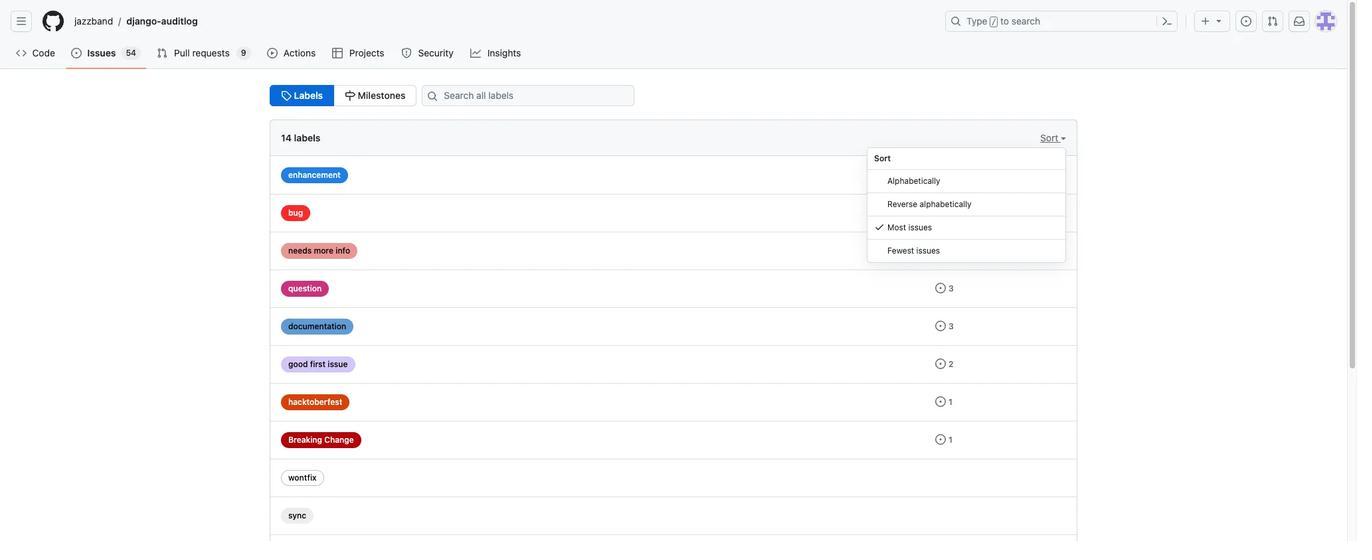 Task type: locate. For each thing, give the bounding box(es) containing it.
issue element
[[270, 85, 417, 106]]

None search field
[[417, 85, 651, 106]]

4 open issues and pull requests image
[[936, 245, 946, 256]]

2
[[949, 359, 954, 369]]

alphabetically link
[[868, 170, 1066, 193]]

sort inside popup button
[[1041, 132, 1061, 144]]

Search all labels text field
[[422, 85, 635, 106]]

issue
[[328, 359, 348, 369]]

1 vertical spatial sort
[[874, 153, 891, 163]]

1 horizontal spatial /
[[992, 17, 997, 27]]

3 link up 2 link on the right of page
[[936, 321, 954, 332]]

most issues
[[888, 223, 932, 233]]

actions link
[[262, 43, 322, 63]]

table image
[[333, 48, 343, 58]]

git pull request image
[[1268, 16, 1278, 27]]

1 3 link from the top
[[936, 283, 954, 294]]

3
[[949, 284, 954, 294], [949, 322, 954, 332]]

hacktoberfest
[[288, 397, 342, 407]]

issue opened image for hacktoberfest
[[936, 397, 946, 407]]

0 vertical spatial 1
[[949, 397, 953, 407]]

1 vertical spatial 3 link
[[936, 321, 954, 332]]

breaking
[[288, 435, 322, 445]]

documentation link
[[281, 319, 354, 335]]

issue opened image left git pull request image
[[1241, 16, 1252, 27]]

actions
[[284, 47, 316, 58]]

issue opened image for documentation
[[936, 321, 946, 332]]

9
[[241, 48, 246, 58]]

/ left 'django-'
[[118, 16, 121, 27]]

search
[[1012, 15, 1041, 27]]

question link
[[281, 281, 329, 297]]

breaking change link
[[281, 433, 361, 449]]

git pull request image
[[157, 48, 167, 58]]

plus image
[[1201, 16, 1211, 27]]

issue opened image
[[71, 48, 82, 58], [936, 283, 946, 294], [936, 321, 946, 332], [936, 359, 946, 369], [936, 397, 946, 407], [936, 435, 946, 445]]

1
[[949, 397, 953, 407], [949, 435, 953, 445]]

3 up 2
[[949, 322, 954, 332]]

milestone image
[[345, 90, 355, 101]]

fewest issues link
[[868, 240, 1066, 262]]

0 vertical spatial 3 link
[[936, 283, 954, 294]]

issue opened image
[[1241, 16, 1252, 27], [936, 207, 946, 218]]

command palette image
[[1162, 16, 1173, 27]]

search image
[[428, 91, 438, 102]]

2 1 link from the top
[[936, 435, 953, 445]]

1 for breaking change
[[949, 435, 953, 445]]

3 link down 4 open issues and pull requests image
[[936, 283, 954, 294]]

code image
[[16, 48, 27, 58]]

1 vertical spatial 3
[[949, 322, 954, 332]]

/ inside type / to search
[[992, 17, 997, 27]]

issues for most issues
[[909, 223, 932, 233]]

issue opened image for breaking change
[[936, 435, 946, 445]]

1 link for breaking change
[[936, 435, 953, 445]]

1 vertical spatial 1 link
[[936, 435, 953, 445]]

good first issue link
[[281, 357, 355, 373]]

most
[[888, 223, 906, 233]]

auditlog
[[161, 15, 198, 27]]

2 3 link from the top
[[936, 321, 954, 332]]

/
[[118, 16, 121, 27], [992, 17, 997, 27]]

54
[[126, 48, 136, 58]]

needs more info
[[288, 246, 350, 256]]

type
[[967, 15, 988, 27]]

question
[[288, 284, 322, 294]]

bug
[[288, 208, 303, 218]]

/ inside jazzband / django-auditlog
[[118, 16, 121, 27]]

alphabetically
[[920, 199, 972, 209]]

sort
[[1041, 132, 1061, 144], [874, 153, 891, 163]]

more
[[314, 246, 334, 256]]

enhancement link
[[281, 167, 348, 183]]

1 3 from the top
[[949, 284, 954, 294]]

3 down fewest issues link
[[949, 284, 954, 294]]

0 horizontal spatial sort
[[874, 153, 891, 163]]

1 1 link from the top
[[936, 397, 953, 407]]

shield image
[[401, 48, 412, 58]]

1 vertical spatial issues
[[917, 246, 940, 256]]

issues right the fewest
[[917, 246, 940, 256]]

2 1 from the top
[[949, 435, 953, 445]]

0 horizontal spatial /
[[118, 16, 121, 27]]

requests
[[192, 47, 230, 58]]

0 vertical spatial issues
[[909, 223, 932, 233]]

0 vertical spatial 1 link
[[936, 397, 953, 407]]

0 vertical spatial issue opened image
[[1241, 16, 1252, 27]]

projects
[[349, 47, 384, 58]]

needs more info link
[[281, 243, 358, 259]]

bug link
[[281, 205, 310, 221]]

1 horizontal spatial sort
[[1041, 132, 1061, 144]]

1 link
[[936, 397, 953, 407], [936, 435, 953, 445]]

3 link
[[936, 283, 954, 294], [936, 321, 954, 332]]

pull
[[174, 47, 190, 58]]

1 for hacktoberfest
[[949, 397, 953, 407]]

type / to search
[[967, 15, 1041, 27]]

0 horizontal spatial issue opened image
[[936, 207, 946, 218]]

1 1 from the top
[[949, 397, 953, 407]]

projects link
[[327, 43, 391, 63]]

menu
[[867, 148, 1066, 263]]

2 3 from the top
[[949, 322, 954, 332]]

0 vertical spatial sort
[[1041, 132, 1061, 144]]

1 horizontal spatial issue opened image
[[1241, 16, 1252, 27]]

14
[[281, 132, 292, 144]]

jazzband
[[74, 15, 113, 27]]

0 vertical spatial 3
[[949, 284, 954, 294]]

code
[[32, 47, 55, 58]]

18 open issues and pull requests image
[[936, 169, 946, 180]]

issues right most
[[909, 223, 932, 233]]

/ left to in the right top of the page
[[992, 17, 997, 27]]

tag image
[[281, 90, 292, 101]]

issues
[[909, 223, 932, 233], [917, 246, 940, 256]]

milestones
[[355, 90, 406, 101]]

issue opened image left 8
[[936, 207, 946, 218]]

1 vertical spatial 1
[[949, 435, 953, 445]]

django-
[[126, 15, 161, 27]]

list
[[69, 11, 938, 32]]



Task type: vqa. For each thing, say whether or not it's contained in the screenshot.


Task type: describe. For each thing, give the bounding box(es) containing it.
check image
[[874, 222, 885, 233]]

change
[[324, 435, 354, 445]]

notifications image
[[1294, 16, 1305, 27]]

3 for question
[[949, 284, 954, 294]]

code link
[[11, 43, 61, 63]]

documentation
[[288, 322, 346, 332]]

good first issue
[[288, 359, 348, 369]]

alphabetically
[[888, 176, 941, 186]]

wontfix link
[[281, 470, 324, 486]]

3 link for documentation
[[936, 321, 954, 332]]

jazzband link
[[69, 11, 118, 32]]

insights link
[[465, 43, 528, 63]]

to
[[1001, 15, 1009, 27]]

reverse
[[888, 199, 918, 209]]

wontfix
[[288, 473, 317, 483]]

first
[[310, 359, 326, 369]]

1 vertical spatial issue opened image
[[936, 207, 946, 218]]

enhancement
[[288, 170, 341, 180]]

3 for documentation
[[949, 322, 954, 332]]

hacktoberfest link
[[281, 395, 350, 411]]

8
[[949, 208, 954, 218]]

sync link
[[281, 508, 314, 524]]

issue opened image for good first issue
[[936, 359, 946, 369]]

1 link for hacktoberfest
[[936, 397, 953, 407]]

sync
[[288, 511, 306, 521]]

milestones link
[[334, 85, 417, 106]]

sort button
[[1041, 131, 1066, 145]]

jazzband / django-auditlog
[[74, 15, 198, 27]]

/ for type
[[992, 17, 997, 27]]

labels
[[294, 132, 321, 144]]

8 link
[[936, 207, 954, 218]]

security link
[[396, 43, 460, 63]]

reverse alphabetically
[[888, 199, 972, 209]]

security
[[418, 47, 454, 58]]

pull requests
[[174, 47, 230, 58]]

issues
[[87, 47, 116, 58]]

3 link for question
[[936, 283, 954, 294]]

needs
[[288, 246, 312, 256]]

menu containing sort
[[867, 148, 1066, 263]]

triangle down image
[[1214, 15, 1225, 26]]

good
[[288, 359, 308, 369]]

issues for fewest issues
[[917, 246, 940, 256]]

2 link
[[936, 359, 954, 369]]

issue opened image for question
[[936, 283, 946, 294]]

fewest issues
[[888, 246, 940, 256]]

graph image
[[471, 48, 481, 58]]

django-auditlog link
[[121, 11, 203, 32]]

most issues link
[[868, 217, 1066, 240]]

info
[[336, 246, 350, 256]]

breaking change
[[288, 435, 354, 445]]

list containing jazzband
[[69, 11, 938, 32]]

reverse alphabetically link
[[868, 193, 1066, 217]]

fewest
[[888, 246, 914, 256]]

homepage image
[[43, 11, 64, 32]]

Labels search field
[[422, 85, 635, 106]]

sort inside menu
[[874, 153, 891, 163]]

play image
[[267, 48, 278, 58]]

14 labels
[[281, 132, 321, 144]]

/ for jazzband
[[118, 16, 121, 27]]

insights
[[488, 47, 521, 58]]



